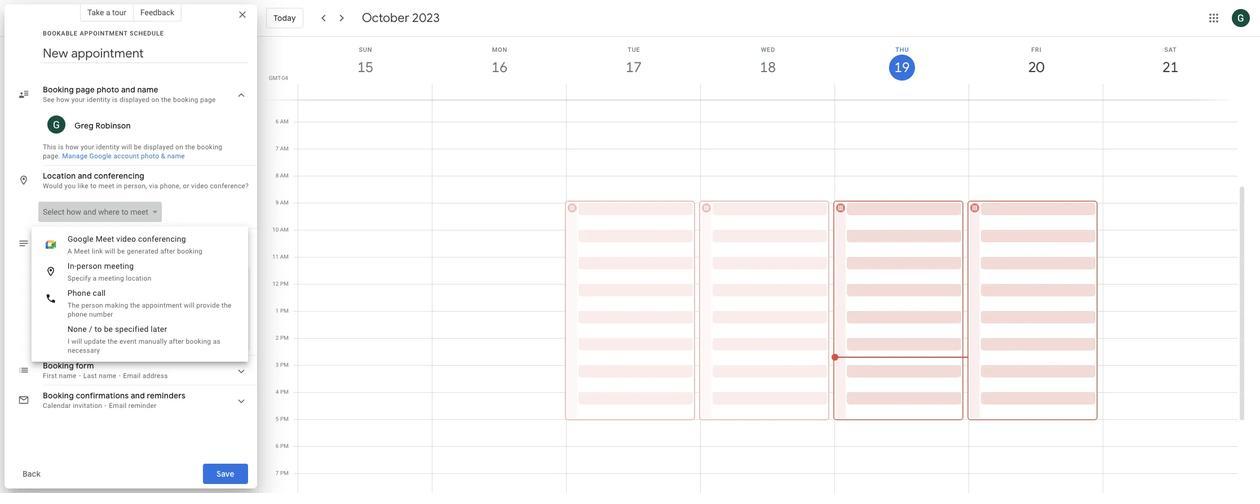 Task type: vqa. For each thing, say whether or not it's contained in the screenshot.


Task type: locate. For each thing, give the bounding box(es) containing it.
0 vertical spatial video
[[191, 182, 208, 190]]

2 horizontal spatial be
[[134, 143, 142, 151]]

booking up first name at the left of the page
[[43, 361, 74, 371]]

1 horizontal spatial photo
[[141, 152, 159, 160]]

person up underline image
[[77, 262, 102, 271]]

the down the add title text box
[[161, 96, 171, 104]]

reminders
[[147, 391, 186, 401]]

is up robinson
[[112, 96, 118, 104]]

fri 20
[[1028, 46, 1044, 77]]

0 vertical spatial meet
[[99, 182, 115, 190]]

3 booking from the top
[[43, 391, 74, 401]]

how up manage at top
[[66, 143, 79, 151]]

conferencing up person,
[[94, 171, 144, 181]]

the right provide
[[222, 302, 232, 310]]

and up like
[[78, 171, 92, 181]]

1 horizontal spatial this
[[163, 245, 177, 253]]

0 vertical spatial on
[[151, 96, 159, 104]]

will right link
[[105, 248, 116, 256]]

0 horizontal spatial a
[[57, 245, 61, 253]]

17 column header
[[566, 37, 701, 100]]

7 am
[[276, 146, 289, 152]]

be
[[134, 143, 142, 151], [117, 248, 125, 256], [104, 325, 113, 334]]

booking inside this is how your identity will be displayed on the booking page.
[[197, 143, 222, 151]]

to right / on the bottom
[[95, 325, 102, 334]]

photo
[[97, 85, 119, 95], [141, 152, 159, 160]]

your up manage at top
[[81, 143, 94, 151]]

conferencing
[[94, 171, 144, 181], [138, 235, 186, 244]]

take a tour button
[[80, 3, 134, 21]]

this up page.
[[43, 143, 56, 151]]

1 horizontal spatial is
[[112, 96, 118, 104]]

mon
[[492, 46, 508, 54]]

am up 7 am
[[280, 118, 289, 125]]

0 vertical spatial is
[[112, 96, 118, 104]]

on inside booking page photo and name see how your identity is displayed on the booking page
[[151, 96, 159, 104]]

booking inside booking page photo and name see how your identity is displayed on the booking page
[[43, 85, 74, 95]]

booking up calendar
[[43, 391, 74, 401]]

1 horizontal spatial in
[[116, 182, 122, 190]]

1 vertical spatial a
[[57, 245, 61, 253]]

after inside google meet video conferencing a meet link will be generated after booking
[[161, 248, 175, 256]]

location
[[126, 275, 152, 283]]

will left provide
[[184, 302, 195, 310]]

displayed up robinson
[[120, 96, 150, 104]]

1 7 from the top
[[276, 146, 279, 152]]

after inside none / to be specified later i will update the event manually after booking as necessary
[[169, 338, 184, 346]]

1 booking from the top
[[43, 85, 74, 95]]

6 for 6 pm
[[276, 443, 279, 450]]

1 horizontal spatial meet
[[96, 235, 114, 244]]

0 vertical spatial displayed
[[120, 96, 150, 104]]

after right manually
[[169, 338, 184, 346]]

4 pm
[[276, 389, 289, 395]]

will inside google meet video conferencing a meet link will be generated after booking
[[105, 248, 116, 256]]

1 vertical spatial page
[[200, 96, 216, 104]]

1 vertical spatial in
[[101, 254, 107, 262]]

take a tour
[[87, 8, 126, 17]]

0 vertical spatial after
[[161, 248, 175, 256]]

booking inside description add a note that explains your service. this will appear on your booking page and in confirmation emails.
[[43, 254, 68, 262]]

your
[[71, 96, 85, 104], [81, 143, 94, 151], [121, 245, 135, 253], [225, 245, 238, 253]]

person up number
[[81, 302, 103, 310]]

how inside this is how your identity will be displayed on the booking page.
[[66, 143, 79, 151]]

in inside description add a note that explains your service. this will appear on your booking page and in confirmation emails.
[[101, 254, 107, 262]]

how
[[56, 96, 70, 104], [66, 143, 79, 151], [66, 208, 81, 217]]

booking for booking page photo and name see how your identity is displayed on the booking page
[[43, 85, 74, 95]]

0 horizontal spatial in
[[101, 254, 107, 262]]

on up or
[[175, 143, 183, 151]]

photo left &
[[141, 152, 159, 160]]

7 up 8
[[276, 146, 279, 152]]

will inside phone call the person making the appointment will provide the phone number
[[184, 302, 195, 310]]

2 am from the top
[[280, 146, 289, 152]]

pm for 12 pm
[[280, 281, 289, 287]]

1 vertical spatial email
[[109, 402, 127, 410]]

0 vertical spatial in
[[116, 182, 122, 190]]

3 pm
[[276, 362, 289, 368]]

1 6 from the top
[[276, 118, 279, 125]]

displayed
[[120, 96, 150, 104], [144, 143, 174, 151]]

6 pm from the top
[[280, 416, 289, 422]]

am for 10 am
[[280, 227, 289, 233]]

name inside booking page photo and name see how your identity is displayed on the booking page
[[137, 85, 158, 95]]

pm right 4
[[280, 389, 289, 395]]

the right the making
[[130, 302, 140, 310]]

2 6 from the top
[[276, 443, 279, 450]]

pm right 5
[[280, 416, 289, 422]]

wednesday, october 18 element
[[755, 55, 781, 81]]

1 horizontal spatial be
[[117, 248, 125, 256]]

and left the where
[[83, 208, 96, 217]]

1 am from the top
[[280, 118, 289, 125]]

and up robinson
[[121, 85, 135, 95]]

pm right 1
[[280, 308, 289, 314]]

am right 10
[[280, 227, 289, 233]]

11 am
[[272, 254, 289, 260]]

1 vertical spatial this
[[163, 245, 177, 253]]

2 7 from the top
[[276, 470, 279, 477]]

and down the that
[[87, 254, 99, 262]]

6 pm
[[276, 443, 289, 450]]

1 vertical spatial 7
[[276, 470, 279, 477]]

1 horizontal spatial a
[[93, 275, 97, 283]]

person
[[77, 262, 102, 271], [81, 302, 103, 310]]

the up or
[[185, 143, 195, 151]]

meet down person,
[[130, 208, 148, 217]]

is up page.
[[58, 143, 64, 151]]

2 vertical spatial booking
[[43, 391, 74, 401]]

0 vertical spatial how
[[56, 96, 70, 104]]

meet
[[99, 182, 115, 190], [130, 208, 148, 217]]

15
[[357, 58, 373, 77]]

pm down 6 pm
[[280, 470, 289, 477]]

0 vertical spatial booking
[[43, 85, 74, 95]]

7 for 7 pm
[[276, 470, 279, 477]]

identity up greg robinson
[[87, 96, 110, 104]]

be inside google meet video conferencing a meet link will be generated after booking
[[117, 248, 125, 256]]

grid
[[262, 37, 1247, 494]]

0 horizontal spatial is
[[58, 143, 64, 151]]

will for /
[[72, 338, 82, 346]]

0 vertical spatial person
[[77, 262, 102, 271]]

the inside this is how your identity will be displayed on the booking page.
[[185, 143, 195, 151]]

google up the that
[[68, 235, 94, 244]]

8 pm from the top
[[280, 470, 289, 477]]

2 horizontal spatial on
[[215, 245, 223, 253]]

displayed inside this is how your identity will be displayed on the booking page.
[[144, 143, 174, 151]]

is
[[112, 96, 118, 104], [58, 143, 64, 151]]

booking for specified
[[186, 338, 211, 346]]

pm for 7 pm
[[280, 470, 289, 477]]

email left address
[[123, 372, 141, 380]]

1 vertical spatial google
[[68, 235, 94, 244]]

1 vertical spatial be
[[117, 248, 125, 256]]

0 vertical spatial 6
[[276, 118, 279, 125]]

email for email reminder
[[109, 402, 127, 410]]

0 horizontal spatial this
[[43, 143, 56, 151]]

pm
[[280, 281, 289, 287], [280, 308, 289, 314], [280, 335, 289, 341], [280, 362, 289, 368], [280, 389, 289, 395], [280, 416, 289, 422], [280, 443, 289, 450], [280, 470, 289, 477]]

0 vertical spatial page
[[76, 85, 95, 95]]

pm for 3 pm
[[280, 362, 289, 368]]

today button
[[266, 5, 303, 32]]

email for email address
[[123, 372, 141, 380]]

feedback
[[140, 8, 174, 17]]

conferencing inside location and conferencing would you like to meet in person, via phone, or video conference?
[[94, 171, 144, 181]]

this up emails.
[[163, 245, 177, 253]]

0 vertical spatial 7
[[276, 146, 279, 152]]

6
[[276, 118, 279, 125], [276, 443, 279, 450]]

10
[[272, 227, 279, 233]]

a right add
[[57, 245, 61, 253]]

a left tour at left top
[[106, 8, 110, 17]]

identity up manage google account photo & name link
[[96, 143, 120, 151]]

21
[[1162, 58, 1178, 77]]

video right or
[[191, 182, 208, 190]]

3
[[276, 362, 279, 368]]

1 vertical spatial is
[[58, 143, 64, 151]]

the for will
[[185, 143, 195, 151]]

20 column header
[[969, 37, 1104, 100]]

will right the i
[[72, 338, 82, 346]]

booking form
[[43, 361, 94, 371]]

account
[[114, 152, 139, 160]]

a up call
[[93, 275, 97, 283]]

call
[[93, 289, 106, 298]]

1 vertical spatial identity
[[96, 143, 120, 151]]

the inside none / to be specified later i will update the event manually after booking as necessary
[[108, 338, 118, 346]]

booking for that
[[43, 254, 68, 262]]

select how and where to meet
[[43, 208, 148, 217]]

0 vertical spatial email
[[123, 372, 141, 380]]

after right generated
[[161, 248, 175, 256]]

meet
[[96, 235, 114, 244], [74, 248, 90, 256]]

will inside none / to be specified later i will update the event manually after booking as necessary
[[72, 338, 82, 346]]

1 vertical spatial to
[[122, 208, 129, 217]]

am right 11
[[280, 254, 289, 260]]

phone call
the person making the appointment will provide the phone number menu item
[[32, 285, 248, 322]]

will for call
[[184, 302, 195, 310]]

displayed up &
[[144, 143, 174, 151]]

on down the add title text box
[[151, 96, 159, 104]]

5
[[276, 416, 279, 422]]

booking inside booking page photo and name see how your identity is displayed on the booking page
[[173, 96, 198, 104]]

photo up robinson
[[97, 85, 119, 95]]

how inside popup button
[[66, 208, 81, 217]]

page inside description add a note that explains your service. this will appear on your booking page and in confirmation emails.
[[70, 254, 86, 262]]

gmt-
[[269, 75, 282, 81]]

0 horizontal spatial be
[[104, 325, 113, 334]]

sun 15
[[357, 46, 373, 77]]

4 am from the top
[[280, 200, 289, 206]]

to inside location and conferencing would you like to meet in person, via phone, or video conference?
[[90, 182, 97, 190]]

6 down 5
[[276, 443, 279, 450]]

bookable
[[43, 30, 78, 37]]

will up account
[[121, 143, 132, 151]]

4 pm from the top
[[280, 362, 289, 368]]

meet right a
[[74, 248, 90, 256]]

0 vertical spatial conferencing
[[94, 171, 144, 181]]

7
[[276, 146, 279, 152], [276, 470, 279, 477]]

how right select
[[66, 208, 81, 217]]

meet right like
[[99, 182, 115, 190]]

2 vertical spatial how
[[66, 208, 81, 217]]

5 pm from the top
[[280, 389, 289, 395]]

this
[[43, 143, 56, 151], [163, 245, 177, 253]]

6 am from the top
[[280, 254, 289, 260]]

your up greg
[[71, 96, 85, 104]]

booking up see
[[43, 85, 74, 95]]

the
[[161, 96, 171, 104], [185, 143, 195, 151], [130, 302, 140, 310], [222, 302, 232, 310], [108, 338, 118, 346]]

1 vertical spatial meet
[[74, 248, 90, 256]]

and
[[121, 85, 135, 95], [78, 171, 92, 181], [83, 208, 96, 217], [87, 254, 99, 262], [131, 391, 145, 401]]

19 column header
[[835, 37, 970, 100]]

am
[[280, 118, 289, 125], [280, 146, 289, 152], [280, 173, 289, 179], [280, 200, 289, 206], [280, 227, 289, 233], [280, 254, 289, 260]]

&
[[161, 152, 165, 160]]

will inside description add a note that explains your service. this will appear on your booking page and in confirmation emails.
[[179, 245, 189, 253]]

booking page photo and name see how your identity is displayed on the booking page
[[43, 85, 216, 104]]

a inside "in-person meeting specify a meeting location"
[[93, 275, 97, 283]]

am down 6 am
[[280, 146, 289, 152]]

1 vertical spatial how
[[66, 143, 79, 151]]

15 column header
[[298, 37, 433, 100]]

in down explains
[[101, 254, 107, 262]]

0 vertical spatial a
[[106, 8, 110, 17]]

1 vertical spatial 6
[[276, 443, 279, 450]]

name
[[137, 85, 158, 95], [167, 152, 185, 160], [59, 372, 77, 380], [99, 372, 116, 380]]

/
[[89, 325, 93, 334]]

0 vertical spatial this
[[43, 143, 56, 151]]

sat
[[1165, 46, 1177, 54]]

7 down 6 pm
[[276, 470, 279, 477]]

explains
[[93, 245, 120, 253]]

name down the add title text box
[[137, 85, 158, 95]]

pm right 3
[[280, 362, 289, 368]]

5 am from the top
[[280, 227, 289, 233]]

2 vertical spatial on
[[215, 245, 223, 253]]

identity inside this is how your identity will be displayed on the booking page.
[[96, 143, 120, 151]]

conferencing up service.
[[138, 235, 186, 244]]

meet up explains
[[96, 235, 114, 244]]

1 horizontal spatial on
[[175, 143, 183, 151]]

1 horizontal spatial video
[[191, 182, 208, 190]]

meeting up call
[[99, 275, 124, 283]]

1 vertical spatial person
[[81, 302, 103, 310]]

2 vertical spatial a
[[93, 275, 97, 283]]

photo inside booking page photo and name see how your identity is displayed on the booking page
[[97, 85, 119, 95]]

1 vertical spatial conferencing
[[138, 235, 186, 244]]

the left event
[[108, 338, 118, 346]]

0 vertical spatial be
[[134, 143, 142, 151]]

booking inside google meet video conferencing a meet link will be generated after booking
[[177, 248, 203, 256]]

booking inside none / to be specified later i will update the event manually after booking as necessary
[[186, 338, 211, 346]]

am right 9
[[280, 200, 289, 206]]

3 am from the top
[[280, 173, 289, 179]]

later
[[151, 325, 167, 334]]

pm for 2 pm
[[280, 335, 289, 341]]

name down booking form
[[59, 372, 77, 380]]

on right appear
[[215, 245, 223, 253]]

to right like
[[90, 182, 97, 190]]

thu
[[896, 46, 909, 54]]

booking
[[43, 85, 74, 95], [43, 361, 74, 371], [43, 391, 74, 401]]

0 horizontal spatial photo
[[97, 85, 119, 95]]

number
[[89, 311, 113, 319]]

meeting up 'numbered list' image
[[104, 262, 134, 271]]

on
[[151, 96, 159, 104], [175, 143, 183, 151], [215, 245, 223, 253]]

in-person meeting specify a meeting location
[[68, 262, 152, 283]]

and inside description add a note that explains your service. this will appear on your booking page and in confirmation emails.
[[87, 254, 99, 262]]

take
[[87, 8, 104, 17]]

to right the where
[[122, 208, 129, 217]]

16
[[491, 58, 507, 77]]

1 vertical spatial after
[[169, 338, 184, 346]]

am for 6 am
[[280, 118, 289, 125]]

formatting options toolbar
[[43, 267, 250, 291]]

1 vertical spatial booking
[[43, 361, 74, 371]]

1 vertical spatial meet
[[130, 208, 148, 217]]

meet inside location and conferencing would you like to meet in person, via phone, or video conference?
[[99, 182, 115, 190]]

a
[[106, 8, 110, 17], [57, 245, 61, 253], [93, 275, 97, 283]]

google right manage at top
[[89, 152, 112, 160]]

6 up 7 am
[[276, 118, 279, 125]]

1 vertical spatial on
[[175, 143, 183, 151]]

0 vertical spatial google
[[89, 152, 112, 160]]

2 pm from the top
[[280, 308, 289, 314]]

am for 9 am
[[280, 200, 289, 206]]

email
[[123, 372, 141, 380], [109, 402, 127, 410]]

1 horizontal spatial meet
[[130, 208, 148, 217]]

3 pm from the top
[[280, 335, 289, 341]]

am for 11 am
[[280, 254, 289, 260]]

a
[[68, 248, 72, 256]]

0 vertical spatial to
[[90, 182, 97, 190]]

pm right 2
[[280, 335, 289, 341]]

0 vertical spatial meet
[[96, 235, 114, 244]]

video inside location and conferencing would you like to meet in person, via phone, or video conference?
[[191, 182, 208, 190]]

2 booking from the top
[[43, 361, 74, 371]]

in left person,
[[116, 182, 122, 190]]

page
[[76, 85, 95, 95], [200, 96, 216, 104], [70, 254, 86, 262]]

back button
[[14, 461, 50, 488]]

email down booking confirmations and reminders
[[109, 402, 127, 410]]

will left appear
[[179, 245, 189, 253]]

appear
[[191, 245, 213, 253]]

1 pm from the top
[[280, 281, 289, 287]]

tue
[[628, 46, 641, 54]]

google inside google meet video conferencing a meet link will be generated after booking
[[68, 235, 94, 244]]

2 vertical spatial be
[[104, 325, 113, 334]]

italic image
[[72, 271, 83, 284]]

a inside description add a note that explains your service. this will appear on your booking page and in confirmation emails.
[[57, 245, 61, 253]]

how right see
[[56, 96, 70, 104]]

1 vertical spatial displayed
[[144, 143, 174, 151]]

0 horizontal spatial meet
[[99, 182, 115, 190]]

meet inside popup button
[[130, 208, 148, 217]]

be inside this is how your identity will be displayed on the booking page.
[[134, 143, 142, 151]]

bookable appointment schedule
[[43, 30, 164, 37]]

1 vertical spatial video
[[116, 235, 136, 244]]

2 vertical spatial to
[[95, 325, 102, 334]]

7 pm from the top
[[280, 443, 289, 450]]

pm down 5 pm
[[280, 443, 289, 450]]

6 am
[[276, 118, 289, 125]]

am right 8
[[280, 173, 289, 179]]

2 horizontal spatial a
[[106, 8, 110, 17]]

2 vertical spatial page
[[70, 254, 86, 262]]

service.
[[137, 245, 162, 253]]

wed 18
[[759, 46, 776, 77]]

0 horizontal spatial on
[[151, 96, 159, 104]]

conferencing inside google meet video conferencing a meet link will be generated after booking
[[138, 235, 186, 244]]

0 vertical spatial photo
[[97, 85, 119, 95]]

video inside google meet video conferencing a meet link will be generated after booking
[[116, 235, 136, 244]]

video up 'confirmation'
[[116, 235, 136, 244]]

this is how your identity will be displayed on the booking page.
[[43, 143, 222, 160]]

generated
[[127, 248, 159, 256]]

select how and where to meet button
[[38, 202, 162, 222]]

wed
[[761, 46, 776, 54]]

0 vertical spatial identity
[[87, 96, 110, 104]]

confirmation
[[109, 254, 149, 262]]

on inside description add a note that explains your service. this will appear on your booking page and in confirmation emails.
[[215, 245, 223, 253]]

pm right 12
[[280, 281, 289, 287]]

this inside this is how your identity will be displayed on the booking page.
[[43, 143, 56, 151]]

10 am
[[272, 227, 289, 233]]

0 horizontal spatial video
[[116, 235, 136, 244]]

how inside booking page photo and name see how your identity is displayed on the booking page
[[56, 96, 70, 104]]



Task type: describe. For each thing, give the bounding box(es) containing it.
displayed inside booking page photo and name see how your identity is displayed on the booking page
[[120, 96, 150, 104]]

person inside "in-person meeting specify a meeting location"
[[77, 262, 102, 271]]

making
[[105, 302, 128, 310]]

bold image
[[52, 271, 63, 284]]

2 pm
[[276, 335, 289, 341]]

google meet video conferencing a meet link will be generated after booking
[[68, 235, 203, 256]]

event
[[120, 338, 137, 346]]

this inside description add a note that explains your service. this will appear on your booking page and in confirmation emails.
[[163, 245, 177, 253]]

will for meet
[[105, 248, 116, 256]]

calendar invitation
[[43, 402, 102, 410]]

to inside popup button
[[122, 208, 129, 217]]

phone call the person making the appointment will provide the phone number
[[68, 289, 232, 319]]

sun
[[359, 46, 372, 54]]

email address
[[123, 372, 168, 380]]

pm for 4 pm
[[280, 389, 289, 395]]

and inside booking page photo and name see how your identity is displayed on the booking page
[[121, 85, 135, 95]]

name right &
[[167, 152, 185, 160]]

1 pm
[[276, 308, 289, 314]]

i
[[68, 338, 70, 346]]

12
[[273, 281, 279, 287]]

7 pm
[[276, 470, 289, 477]]

0 vertical spatial meeting
[[104, 262, 134, 271]]

your inside booking page photo and name see how your identity is displayed on the booking page
[[71, 96, 85, 104]]

page for booking
[[200, 96, 216, 104]]

20
[[1028, 58, 1044, 77]]

9
[[276, 200, 279, 206]]

pm for 1 pm
[[280, 308, 289, 314]]

name right last
[[99, 372, 116, 380]]

and inside location and conferencing would you like to meet in person, via phone, or video conference?
[[78, 171, 92, 181]]

greg robinson
[[74, 121, 131, 131]]

7 for 7 am
[[276, 146, 279, 152]]

18
[[759, 58, 776, 77]]

1
[[276, 308, 279, 314]]

12 pm
[[273, 281, 289, 287]]

the for later
[[108, 338, 118, 346]]

17
[[625, 58, 641, 77]]

person,
[[124, 182, 147, 190]]

04
[[282, 75, 288, 81]]

phone
[[68, 311, 87, 319]]

pm for 6 pm
[[280, 443, 289, 450]]

description add a note that explains your service. this will appear on your booking page and in confirmation emails.
[[43, 234, 238, 262]]

location and conferencing would you like to meet in person, via phone, or video conference?
[[43, 171, 249, 190]]

0 horizontal spatial meet
[[74, 248, 90, 256]]

8
[[276, 173, 279, 179]]

in inside location and conferencing would you like to meet in person, via phone, or video conference?
[[116, 182, 122, 190]]

last name
[[83, 372, 116, 380]]

fri
[[1032, 46, 1042, 54]]

provide
[[196, 302, 220, 310]]

Add title text field
[[43, 45, 248, 62]]

saturday, october 21 element
[[1158, 55, 1184, 81]]

address
[[143, 372, 168, 380]]

last
[[83, 372, 97, 380]]

emails.
[[151, 254, 174, 262]]

the
[[68, 302, 80, 310]]

via
[[149, 182, 158, 190]]

google meet video conferencing
a meet link will be generated after booking menu item
[[32, 231, 248, 258]]

person inside phone call the person making the appointment will provide the phone number
[[81, 302, 103, 310]]

manually
[[139, 338, 167, 346]]

the for the
[[222, 302, 232, 310]]

6 for 6 am
[[276, 118, 279, 125]]

in-person meeting
specify a meeting location menu item
[[32, 258, 248, 285]]

robinson
[[96, 121, 131, 131]]

that
[[79, 245, 91, 253]]

am for 7 am
[[280, 146, 289, 152]]

where
[[98, 208, 120, 217]]

is inside booking page photo and name see how your identity is displayed on the booking page
[[112, 96, 118, 104]]

appointment
[[80, 30, 128, 37]]

gmt-04
[[269, 75, 288, 81]]

your up 'confirmation'
[[121, 245, 135, 253]]

and up reminder
[[131, 391, 145, 401]]

update
[[84, 338, 106, 346]]

friday, october 20 element
[[1024, 55, 1050, 81]]

19
[[894, 59, 910, 77]]

16 column header
[[432, 37, 567, 100]]

select
[[43, 208, 65, 217]]

mon 16
[[491, 46, 508, 77]]

a inside take a tour "button"
[[106, 8, 110, 17]]

manage google account photo & name link
[[62, 152, 185, 160]]

monday, october 16 element
[[487, 55, 513, 81]]

4
[[276, 389, 279, 395]]

numbered list image
[[118, 271, 129, 284]]

booking for booking confirmations and reminders
[[43, 391, 74, 401]]

be inside none / to be specified later i will update the event manually after booking as necessary
[[104, 325, 113, 334]]

11
[[272, 254, 279, 260]]

manage google account photo & name
[[62, 152, 185, 160]]

email reminder
[[109, 402, 157, 410]]

will inside this is how your identity will be displayed on the booking page.
[[121, 143, 132, 151]]

8 am
[[276, 173, 289, 179]]

is inside this is how your identity will be displayed on the booking page.
[[58, 143, 64, 151]]

and inside popup button
[[83, 208, 96, 217]]

booking for name
[[173, 96, 198, 104]]

1 vertical spatial meeting
[[99, 275, 124, 283]]

calendar
[[43, 402, 71, 410]]

bulleted list image
[[138, 271, 149, 284]]

booking for booking form
[[43, 361, 74, 371]]

sunday, october 15 element
[[353, 55, 378, 81]]

reminder
[[128, 402, 157, 410]]

page for description
[[70, 254, 86, 262]]

as
[[213, 338, 221, 346]]

would
[[43, 182, 63, 190]]

first
[[43, 372, 57, 380]]

specify
[[68, 275, 91, 283]]

or
[[183, 182, 189, 190]]

grid containing 15
[[262, 37, 1247, 494]]

2023
[[412, 10, 440, 26]]

thursday, october 19, today element
[[889, 55, 915, 81]]

sat 21
[[1162, 46, 1178, 77]]

am for 8 am
[[280, 173, 289, 179]]

your inside this is how your identity will be displayed on the booking page.
[[81, 143, 94, 151]]

in-
[[68, 262, 77, 271]]

identity inside booking page photo and name see how your identity is displayed on the booking page
[[87, 96, 110, 104]]

1 vertical spatial photo
[[141, 152, 159, 160]]

none
[[68, 325, 87, 334]]

feedback button
[[134, 3, 182, 21]]

like
[[78, 182, 89, 190]]

on for that
[[215, 245, 223, 253]]

october 2023
[[362, 10, 440, 26]]

add
[[43, 245, 55, 253]]

confirmations
[[76, 391, 129, 401]]

underline image
[[93, 271, 104, 284]]

greg
[[74, 121, 94, 131]]

the inside booking page photo and name see how your identity is displayed on the booking page
[[161, 96, 171, 104]]

tour
[[112, 8, 126, 17]]

phone,
[[160, 182, 181, 190]]

to inside none / to be specified later i will update the event manually after booking as necessary
[[95, 325, 102, 334]]

manage
[[62, 152, 88, 160]]

pm for 5 pm
[[280, 416, 289, 422]]

note
[[63, 245, 77, 253]]

on for name
[[151, 96, 159, 104]]

phone
[[68, 289, 91, 298]]

necessary
[[68, 347, 100, 355]]

on inside this is how your identity will be displayed on the booking page.
[[175, 143, 183, 151]]

first name
[[43, 372, 77, 380]]

your right appear
[[225, 245, 238, 253]]

21 column header
[[1103, 37, 1238, 100]]

Description text field
[[47, 290, 246, 346]]

invitation
[[73, 402, 102, 410]]

tuesday, october 17 element
[[621, 55, 647, 81]]

thu 19
[[894, 46, 910, 77]]

conference?
[[210, 182, 249, 190]]

you
[[65, 182, 76, 190]]

location
[[43, 171, 76, 181]]

link
[[92, 248, 103, 256]]

18 column header
[[701, 37, 835, 100]]

tue 17
[[625, 46, 641, 77]]

page.
[[43, 152, 60, 160]]

booking confirmations and reminders
[[43, 391, 186, 401]]



